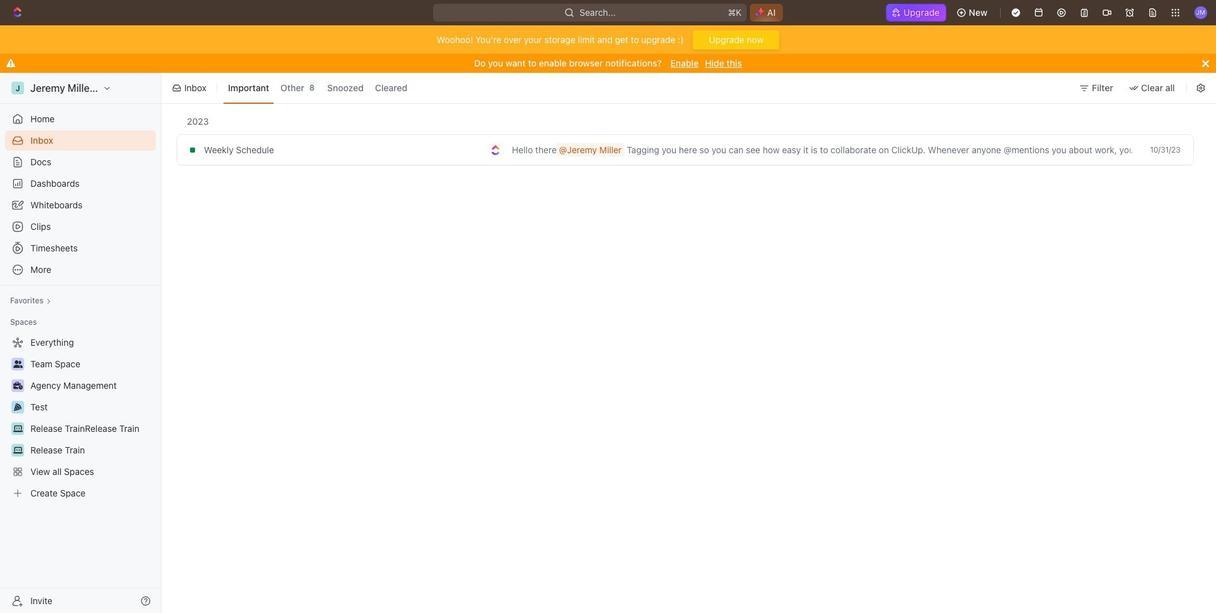 Task type: locate. For each thing, give the bounding box(es) containing it.
0 vertical spatial laptop code image
[[13, 425, 22, 433]]

1 vertical spatial laptop code image
[[13, 447, 22, 454]]

tab list
[[221, 70, 415, 106]]

laptop code image
[[13, 425, 22, 433], [13, 447, 22, 454]]

1 laptop code image from the top
[[13, 425, 22, 433]]

tree
[[5, 333, 156, 504]]

user group image
[[13, 361, 22, 368]]



Task type: describe. For each thing, give the bounding box(es) containing it.
pizza slice image
[[14, 404, 22, 411]]

tree inside sidebar navigation
[[5, 333, 156, 504]]

sidebar navigation
[[0, 73, 164, 613]]

business time image
[[13, 382, 22, 390]]

jeremy miller's workspace, , element
[[11, 82, 24, 94]]

2 laptop code image from the top
[[13, 447, 22, 454]]



Task type: vqa. For each thing, say whether or not it's contained in the screenshot.
'Jeremy Miller's Workspace, ,' element
yes



